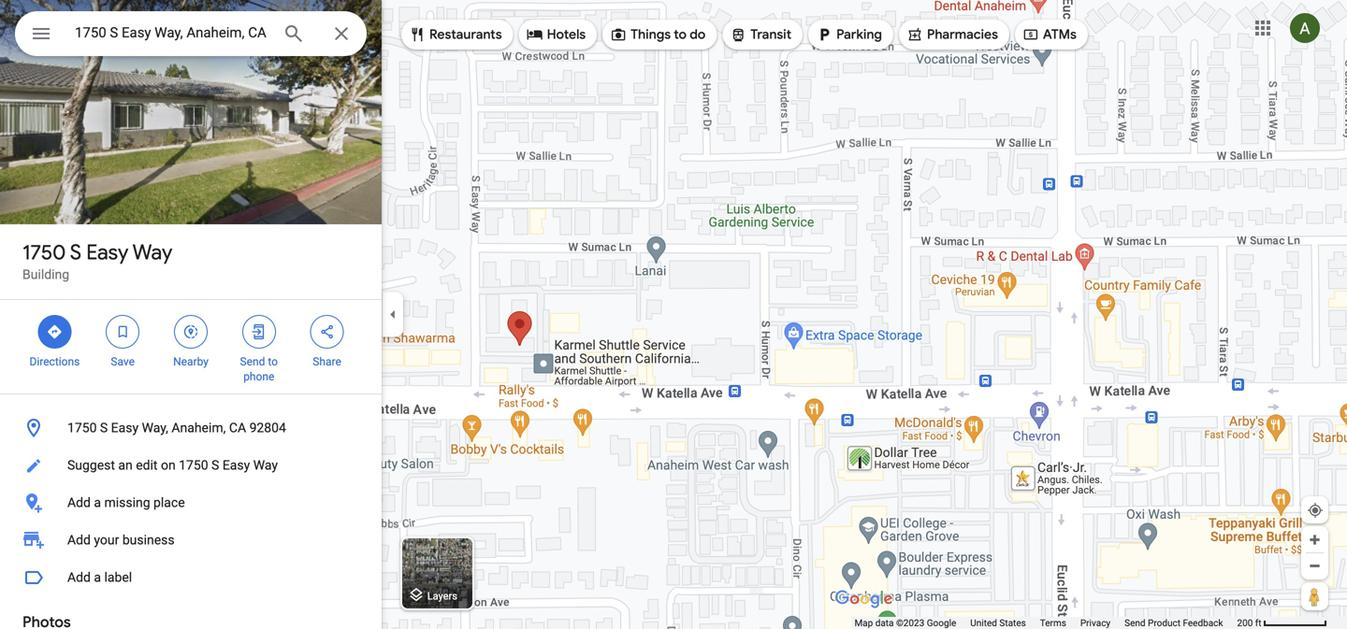 Task type: vqa. For each thing, say whether or not it's contained in the screenshot.


Task type: locate. For each thing, give the bounding box(es) containing it.
0 horizontal spatial to
[[268, 356, 278, 369]]

1750 inside suggest an edit on 1750 s easy way button
[[179, 458, 208, 474]]

2 horizontal spatial 1750
[[179, 458, 208, 474]]

2 add from the top
[[67, 533, 91, 548]]

2 a from the top
[[94, 570, 101, 586]]

easy for way,
[[111, 421, 139, 436]]

s inside 1750 s easy way building
[[70, 240, 82, 266]]

2 vertical spatial s
[[212, 458, 219, 474]]

easy up 
[[86, 240, 129, 266]]

1750 inside 1750 s easy way, anaheim, ca 92804 'button'
[[67, 421, 97, 436]]

to
[[674, 26, 687, 43], [268, 356, 278, 369]]

1750 right on
[[179, 458, 208, 474]]

0 vertical spatial to
[[674, 26, 687, 43]]

easy inside 1750 s easy way building
[[86, 240, 129, 266]]

united states
[[971, 618, 1026, 629]]

0 horizontal spatial s
[[70, 240, 82, 266]]

1 add from the top
[[67, 496, 91, 511]]

add
[[67, 496, 91, 511], [67, 533, 91, 548], [67, 570, 91, 586]]

add a missing place
[[67, 496, 185, 511]]

footer
[[855, 618, 1238, 630]]

1 vertical spatial easy
[[111, 421, 139, 436]]

1 horizontal spatial 1750
[[67, 421, 97, 436]]

map
[[855, 618, 873, 629]]

google account: angela cha  
(angela.cha@adept.ai) image
[[1290, 13, 1320, 43]]

1 vertical spatial add
[[67, 533, 91, 548]]

s for way,
[[100, 421, 108, 436]]

1 vertical spatial way
[[253, 458, 278, 474]]

easy for way
[[86, 240, 129, 266]]

show street view coverage image
[[1302, 583, 1329, 611]]

 atms
[[1023, 24, 1077, 45]]


[[730, 24, 747, 45]]

s inside 'button'
[[100, 421, 108, 436]]

a left the missing
[[94, 496, 101, 511]]

none field inside '1750 s easy way, anaheim, ca 92804' field
[[75, 22, 268, 44]]

1750 S Easy Way, Anaheim, CA 92804 field
[[15, 11, 367, 56]]

feedback
[[1183, 618, 1224, 629]]

1 horizontal spatial send
[[1125, 618, 1146, 629]]

to left do
[[674, 26, 687, 43]]

1 vertical spatial a
[[94, 570, 101, 586]]

footer containing map data ©2023 google
[[855, 618, 1238, 630]]

google
[[927, 618, 957, 629]]

2 vertical spatial easy
[[223, 458, 250, 474]]

add for add your business
[[67, 533, 91, 548]]

1 vertical spatial to
[[268, 356, 278, 369]]

easy
[[86, 240, 129, 266], [111, 421, 139, 436], [223, 458, 250, 474]]

business
[[122, 533, 175, 548]]

product
[[1148, 618, 1181, 629]]

send
[[240, 356, 265, 369], [1125, 618, 1146, 629]]

add left your on the left of page
[[67, 533, 91, 548]]

phone
[[244, 371, 275, 384]]

directions
[[29, 356, 80, 369]]

1 vertical spatial 1750
[[67, 421, 97, 436]]

add a missing place button
[[0, 485, 382, 522]]

send inside button
[[1125, 618, 1146, 629]]

200 ft
[[1238, 618, 1262, 629]]

1750 s easy way building
[[22, 240, 172, 283]]

a
[[94, 496, 101, 511], [94, 570, 101, 586]]

1750 s easy way, anaheim, ca 92804
[[67, 421, 286, 436]]

0 vertical spatial send
[[240, 356, 265, 369]]

a left label
[[94, 570, 101, 586]]

1 a from the top
[[94, 496, 101, 511]]

send left "product"
[[1125, 618, 1146, 629]]

add left label
[[67, 570, 91, 586]]

200 ft button
[[1238, 618, 1328, 629]]

send up phone
[[240, 356, 265, 369]]

0 horizontal spatial send
[[240, 356, 265, 369]]

2 horizontal spatial s
[[212, 458, 219, 474]]

1 vertical spatial s
[[100, 421, 108, 436]]

add for add a label
[[67, 570, 91, 586]]

1750 s easy way main content
[[0, 0, 382, 630]]

send to phone
[[240, 356, 278, 384]]

on
[[161, 458, 176, 474]]

map data ©2023 google
[[855, 618, 957, 629]]

add a label button
[[0, 560, 382, 597]]

0 horizontal spatial 1750
[[22, 240, 66, 266]]

terms
[[1040, 618, 1067, 629]]

add inside add your business link
[[67, 533, 91, 548]]

do
[[690, 26, 706, 43]]

1 horizontal spatial s
[[100, 421, 108, 436]]

add inside add a missing place button
[[67, 496, 91, 511]]

2 vertical spatial 1750
[[179, 458, 208, 474]]

easy left way,
[[111, 421, 139, 436]]


[[527, 24, 543, 45]]

s for way
[[70, 240, 82, 266]]

add down suggest
[[67, 496, 91, 511]]

restaurants
[[430, 26, 502, 43]]

missing
[[104, 496, 150, 511]]

0 vertical spatial add
[[67, 496, 91, 511]]

0 vertical spatial a
[[94, 496, 101, 511]]

actions for 1750 s easy way region
[[0, 300, 382, 394]]

©2023
[[896, 618, 925, 629]]

1750
[[22, 240, 66, 266], [67, 421, 97, 436], [179, 458, 208, 474]]

200
[[1238, 618, 1253, 629]]

0 vertical spatial easy
[[86, 240, 129, 266]]

united states button
[[971, 618, 1026, 630]]

1 horizontal spatial way
[[253, 458, 278, 474]]

0 vertical spatial way
[[133, 240, 172, 266]]

1750 for way
[[22, 240, 66, 266]]

google maps element
[[0, 0, 1348, 630]]

collapse side panel image
[[383, 305, 403, 325]]

1 vertical spatial send
[[1125, 618, 1146, 629]]


[[907, 24, 924, 45]]

label
[[104, 570, 132, 586]]

atms
[[1043, 26, 1077, 43]]

ft
[[1256, 618, 1262, 629]]

send inside send to phone
[[240, 356, 265, 369]]

0 vertical spatial s
[[70, 240, 82, 266]]

1 horizontal spatial to
[[674, 26, 687, 43]]

3 add from the top
[[67, 570, 91, 586]]

s
[[70, 240, 82, 266], [100, 421, 108, 436], [212, 458, 219, 474]]

suggest
[[67, 458, 115, 474]]

0 vertical spatial 1750
[[22, 240, 66, 266]]

parking
[[837, 26, 882, 43]]

 hotels
[[527, 24, 586, 45]]

2 vertical spatial add
[[67, 570, 91, 586]]

1750 inside 1750 s easy way building
[[22, 240, 66, 266]]

an
[[118, 458, 133, 474]]

1750 up building
[[22, 240, 66, 266]]

1750 up suggest
[[67, 421, 97, 436]]

way inside button
[[253, 458, 278, 474]]

a for missing
[[94, 496, 101, 511]]

easy down ca
[[223, 458, 250, 474]]

add your business
[[67, 533, 175, 548]]

to up phone
[[268, 356, 278, 369]]

0 horizontal spatial way
[[133, 240, 172, 266]]

easy inside 'button'
[[111, 421, 139, 436]]

way
[[133, 240, 172, 266], [253, 458, 278, 474]]

a for label
[[94, 570, 101, 586]]

anaheim,
[[172, 421, 226, 436]]

things
[[631, 26, 671, 43]]

add inside add a label button
[[67, 570, 91, 586]]

None field
[[75, 22, 268, 44]]



Task type: describe. For each thing, give the bounding box(es) containing it.
save
[[111, 356, 135, 369]]

ca
[[229, 421, 246, 436]]


[[610, 24, 627, 45]]


[[30, 20, 52, 47]]

privacy
[[1081, 618, 1111, 629]]


[[114, 322, 131, 343]]

 transit
[[730, 24, 792, 45]]

1750 s easy way, anaheim, ca 92804 button
[[0, 410, 382, 447]]


[[319, 322, 336, 343]]

pharmacies
[[927, 26, 998, 43]]

zoom out image
[[1308, 560, 1322, 574]]

way,
[[142, 421, 168, 436]]

 button
[[15, 11, 67, 60]]

send product feedback button
[[1125, 618, 1224, 630]]


[[182, 322, 199, 343]]

show your location image
[[1307, 503, 1324, 519]]

send for send product feedback
[[1125, 618, 1146, 629]]

layers
[[427, 591, 458, 603]]


[[46, 322, 63, 343]]

building
[[22, 267, 69, 283]]

easy inside button
[[223, 458, 250, 474]]

footer inside google maps element
[[855, 618, 1238, 630]]

states
[[1000, 618, 1026, 629]]

edit
[[136, 458, 158, 474]]


[[816, 24, 833, 45]]

s inside button
[[212, 458, 219, 474]]

terms button
[[1040, 618, 1067, 630]]

send product feedback
[[1125, 618, 1224, 629]]

add your business link
[[0, 522, 382, 560]]

nearby
[[173, 356, 209, 369]]

 restaurants
[[409, 24, 502, 45]]

place
[[153, 496, 185, 511]]

hotels
[[547, 26, 586, 43]]

send for send to phone
[[240, 356, 265, 369]]

to inside send to phone
[[268, 356, 278, 369]]

united
[[971, 618, 998, 629]]

share
[[313, 356, 341, 369]]

privacy button
[[1081, 618, 1111, 630]]


[[251, 322, 267, 343]]

zoom in image
[[1308, 533, 1322, 547]]

add for add a missing place
[[67, 496, 91, 511]]

data
[[876, 618, 894, 629]]

 things to do
[[610, 24, 706, 45]]

add a label
[[67, 570, 132, 586]]

your
[[94, 533, 119, 548]]


[[409, 24, 426, 45]]


[[1023, 24, 1040, 45]]

transit
[[751, 26, 792, 43]]

 pharmacies
[[907, 24, 998, 45]]

to inside " things to do"
[[674, 26, 687, 43]]

suggest an edit on 1750 s easy way
[[67, 458, 278, 474]]

 search field
[[15, 11, 367, 60]]

suggest an edit on 1750 s easy way button
[[0, 447, 382, 485]]

way inside 1750 s easy way building
[[133, 240, 172, 266]]

1750 for way,
[[67, 421, 97, 436]]

 parking
[[816, 24, 882, 45]]

92804
[[249, 421, 286, 436]]



